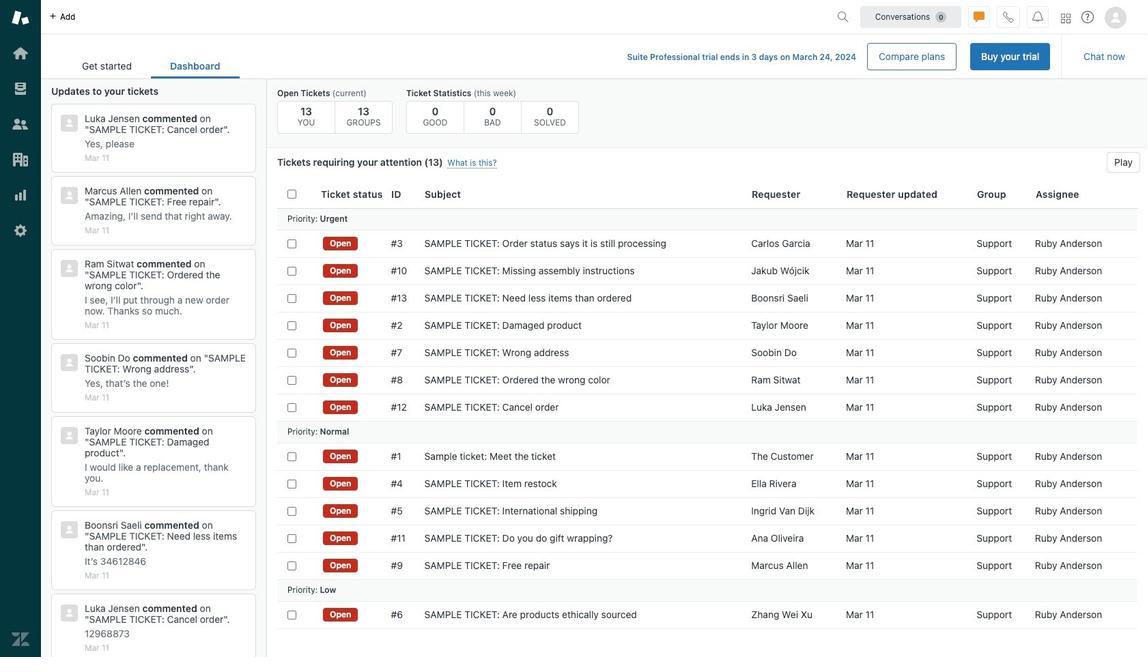 Task type: describe. For each thing, give the bounding box(es) containing it.
reporting image
[[12, 187, 29, 204]]

organizations image
[[12, 151, 29, 169]]

customers image
[[12, 115, 29, 133]]

admin image
[[12, 222, 29, 240]]



Task type: locate. For each thing, give the bounding box(es) containing it.
zendesk image
[[12, 631, 29, 649]]

grid
[[267, 181, 1148, 658]]

March 24, 2024 text field
[[793, 52, 857, 62]]

views image
[[12, 80, 29, 98]]

zendesk products image
[[1062, 13, 1071, 23]]

main element
[[0, 0, 41, 658]]

get started image
[[12, 44, 29, 62]]

button displays agent's chat status as away. image
[[974, 11, 985, 22]]

get help image
[[1082, 11, 1094, 23]]

None checkbox
[[288, 239, 297, 248], [288, 403, 297, 412], [288, 453, 297, 461], [288, 507, 297, 516], [288, 535, 297, 543], [288, 239, 297, 248], [288, 403, 297, 412], [288, 453, 297, 461], [288, 507, 297, 516], [288, 535, 297, 543]]

Select All Tickets checkbox
[[288, 190, 297, 199]]

None checkbox
[[288, 267, 297, 276], [288, 294, 297, 303], [288, 321, 297, 330], [288, 349, 297, 358], [288, 376, 297, 385], [288, 480, 297, 489], [288, 562, 297, 571], [288, 611, 297, 620], [288, 267, 297, 276], [288, 294, 297, 303], [288, 321, 297, 330], [288, 349, 297, 358], [288, 376, 297, 385], [288, 480, 297, 489], [288, 562, 297, 571], [288, 611, 297, 620]]

zendesk support image
[[12, 9, 29, 27]]

tab
[[63, 53, 151, 79]]

notifications image
[[1033, 11, 1044, 22]]

tab list
[[63, 53, 239, 79]]



